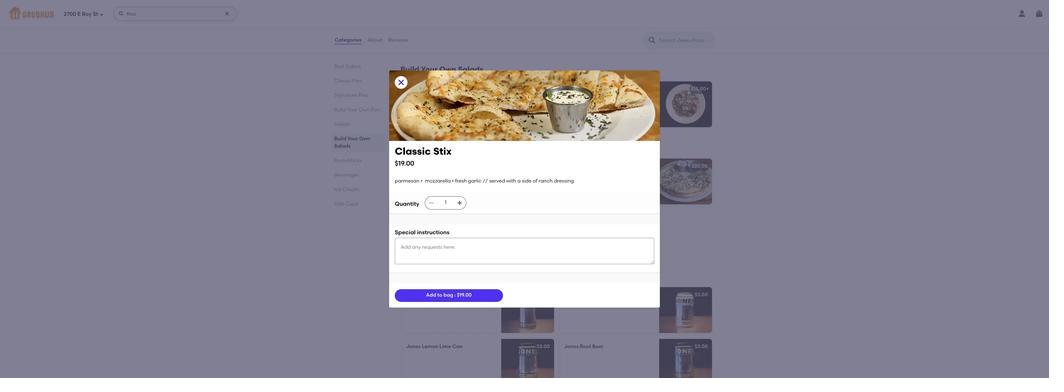 Task type: vqa. For each thing, say whether or not it's contained in the screenshot.
Taurine,
no



Task type: describe. For each thing, give the bounding box(es) containing it.
jones root beer
[[564, 344, 604, 350]]

half
[[406, 86, 417, 92]]

$12.50 +
[[534, 86, 552, 92]]

side inside classic with buffalo sauce  • gorgonzola  •  fresh cilantro // served with a side of blue cheese dressing
[[422, 240, 432, 246]]

own inside 'tab'
[[360, 136, 371, 142]]

best
[[334, 64, 345, 70]]

reviews button
[[388, 28, 409, 53]]

served inside classic with buffalo sauce  • gorgonzola  •  fresh cilantro // served with a side of blue cheese dressing
[[477, 232, 492, 238]]

classic for classic with jalapeño  •  feta // served with a side of ranch dressing
[[564, 173, 581, 179]]

1 horizontal spatial build your own salads
[[401, 65, 484, 74]]

jones cane sugar cola can image
[[502, 288, 555, 333]]

classic for classic stix
[[406, 163, 424, 169]]

0 horizontal spatial svg image
[[100, 12, 104, 16]]

// inside classic with buffalo sauce  • gorgonzola  •  fresh cilantro // served with a side of blue cheese dressing
[[470, 232, 475, 238]]

signature
[[334, 92, 358, 98]]

salad for whole build your own salad
[[619, 86, 633, 92]]

build your own pies tab
[[334, 106, 384, 114]]

jones for jones cane sugar cola can
[[406, 292, 421, 298]]

1 horizontal spatial ranch
[[539, 178, 553, 184]]

// inside classic with jalapeño  •  feta // served with a side of ranch dressing
[[629, 173, 635, 179]]

your right half
[[431, 86, 442, 92]]

$15.00 +
[[692, 86, 710, 92]]

lemon
[[422, 344, 439, 350]]

Input item quantity number field
[[438, 197, 454, 209]]

jones cane sugar cola can
[[406, 292, 475, 298]]

side cups tab
[[334, 200, 384, 208]]

quantity
[[395, 201, 420, 207]]

add to bag : $19.00
[[426, 293, 472, 299]]

search icon image
[[648, 36, 657, 44]]

half build your own salad image
[[502, 82, 555, 127]]

breadsticks tab
[[334, 157, 384, 164]]

$3.00 for jones root beer
[[695, 344, 708, 350]]

about button
[[367, 28, 383, 53]]

roy
[[82, 11, 92, 17]]

your inside 'tab'
[[348, 136, 358, 142]]

can inside button
[[465, 292, 475, 298]]

1 vertical spatial beverages
[[401, 271, 440, 280]]

dressing inside classic with jalapeño  •  feta // served with a side of ranch dressing
[[612, 181, 632, 187]]

own inside tab
[[359, 107, 370, 113]]

jones cane sugar cola can button
[[402, 288, 555, 333]]

:
[[455, 293, 456, 299]]

half build your own salad
[[406, 86, 469, 92]]

$19.00 inside classic stix $19.00
[[395, 159, 415, 168]]

sugar
[[437, 292, 451, 298]]

$3.00 inside button
[[695, 292, 708, 298]]

whole
[[564, 86, 580, 92]]

categories button
[[334, 28, 362, 53]]

build right whole
[[581, 86, 593, 92]]

$20.00
[[692, 163, 708, 169]]

reviews
[[389, 37, 408, 43]]

sellers
[[346, 64, 361, 70]]

side cups
[[334, 201, 359, 207]]

$3.00 for jones lemon lime can
[[537, 344, 550, 350]]

• inside classic with jalapeño  •  feta // served with a side of ranch dressing
[[615, 173, 617, 179]]

+ for $12.50
[[549, 86, 552, 92]]

1 vertical spatial $19.00
[[457, 293, 472, 299]]

build inside 'tab'
[[334, 136, 347, 142]]

whole build your own salad image
[[660, 82, 713, 127]]

a inside classic with jalapeño  •  feta // served with a side of ranch dressing
[[576, 181, 579, 187]]

gorgonzola
[[406, 232, 433, 238]]

of inside classic with buffalo sauce  • gorgonzola  •  fresh cilantro // served with a side of blue cheese dressing
[[433, 240, 438, 246]]

side inside classic with jalapeño  •  feta // served with a side of ranch dressing
[[580, 181, 590, 187]]

lime
[[440, 344, 452, 350]]

0 horizontal spatial ranch
[[462, 181, 476, 187]]

0 vertical spatial breadsticks
[[401, 142, 445, 151]]

to
[[438, 293, 443, 299]]

salads tab
[[334, 121, 384, 128]]

2700 e roy st
[[64, 11, 98, 17]]

$12.50
[[534, 86, 549, 92]]

classic stix $19.00
[[395, 145, 452, 168]]

breadsticks inside tab
[[334, 158, 362, 164]]

categories
[[335, 37, 362, 43]]

pies inside tab
[[371, 107, 381, 113]]

cola
[[452, 292, 464, 298]]

a inside classic with buffalo sauce  • gorgonzola  •  fresh cilantro // served with a side of blue cheese dressing
[[418, 240, 421, 246]]



Task type: locate. For each thing, give the bounding box(es) containing it.
$3.00
[[695, 292, 708, 298], [537, 344, 550, 350], [695, 344, 708, 350]]

pies for signature pies
[[359, 92, 368, 98]]

classic inside classic with buffalo sauce  • gorgonzola  •  fresh cilantro // served with a side of blue cheese dressing
[[406, 225, 423, 231]]

classic pies tab
[[334, 77, 384, 85]]

1 vertical spatial stix
[[425, 163, 434, 169]]

beverages tab
[[334, 171, 384, 179]]

build inside tab
[[334, 107, 346, 113]]

can right cola
[[465, 292, 475, 298]]

classic with buffalo sauce  • gorgonzola  •  fresh cilantro // served with a side of blue cheese dressing
[[406, 225, 492, 246]]

beverages
[[334, 172, 360, 178], [401, 271, 440, 280]]

beer
[[593, 344, 604, 350]]

ranch
[[539, 178, 553, 184], [462, 181, 476, 187], [597, 181, 611, 187]]

of
[[533, 178, 538, 184], [456, 181, 461, 187], [591, 181, 596, 187], [433, 240, 438, 246]]

0 vertical spatial $19.00
[[395, 159, 415, 168]]

2 vertical spatial classic
[[406, 163, 424, 169]]

ice
[[334, 187, 342, 193]]

with
[[582, 173, 592, 179], [507, 178, 517, 184], [430, 181, 440, 187], [564, 181, 575, 187], [424, 225, 434, 231], [406, 240, 416, 246]]

salad
[[455, 86, 469, 92], [619, 86, 633, 92]]

1 horizontal spatial salad
[[619, 86, 633, 92]]

jones for jones lemon lime can
[[406, 344, 421, 350]]

2 + from the left
[[707, 86, 710, 92]]

pies down best sellers tab
[[353, 78, 362, 84]]

1 + from the left
[[549, 86, 552, 92]]

1 vertical spatial classic
[[406, 225, 423, 231]]

0 vertical spatial pies
[[353, 78, 362, 84]]

1 vertical spatial classic
[[395, 145, 431, 157]]

jones diet cola can image
[[660, 288, 713, 333]]

jones
[[406, 292, 421, 298], [406, 344, 421, 350], [564, 344, 579, 350]]

1 vertical spatial salads
[[334, 121, 351, 127]]

$3.00 button
[[560, 288, 713, 333]]

18th green image
[[502, 5, 555, 51]]

0 horizontal spatial +
[[549, 86, 552, 92]]

classic for classic with buffalo sauce  • gorgonzola  •  fresh cilantro // served with a side of blue cheese dressing
[[406, 225, 423, 231]]

jones root beer image
[[660, 339, 713, 379]]

2 horizontal spatial svg image
[[1036, 10, 1044, 18]]

2 horizontal spatial ranch
[[597, 181, 611, 187]]

0 horizontal spatial can
[[453, 344, 463, 350]]

build your own salads
[[401, 65, 484, 74], [334, 136, 371, 149]]

0 horizontal spatial build your own salads
[[334, 136, 371, 149]]

build your own salads tab
[[334, 135, 384, 150]]

1 horizontal spatial can
[[465, 292, 475, 298]]

1 horizontal spatial svg image
[[119, 11, 124, 17]]

0 horizontal spatial breadsticks
[[334, 158, 362, 164]]

classic inside classic with jalapeño  •  feta // served with a side of ranch dressing
[[564, 173, 581, 179]]

breadsticks up beverages tab
[[334, 158, 362, 164]]

1 horizontal spatial beverages
[[401, 271, 440, 280]]

build down signature on the top left of the page
[[334, 107, 346, 113]]

buffalo
[[435, 225, 452, 231]]

feta
[[619, 173, 628, 179]]

1 vertical spatial can
[[453, 344, 463, 350]]

svg image
[[224, 11, 230, 17], [397, 78, 406, 87], [429, 200, 435, 206], [457, 200, 463, 206]]

salad for half build your own salad
[[455, 86, 469, 92]]

cane
[[422, 292, 435, 298]]

jones inside button
[[406, 292, 421, 298]]

beverages up cane
[[401, 271, 440, 280]]

buffalo stix image
[[502, 211, 555, 257]]

classic with jalapeño  •  feta // served with a side of ranch dressing
[[564, 173, 652, 187]]

classic
[[564, 173, 581, 179], [406, 225, 423, 231]]

whole build your own salad
[[564, 86, 633, 92]]

pies inside 'tab'
[[353, 78, 362, 84]]

parmesan
[[406, 173, 431, 179], [395, 178, 420, 184]]

classic stix image
[[502, 159, 555, 205]]

your inside tab
[[347, 107, 358, 113]]

salads inside 'tab'
[[334, 143, 351, 149]]

your down salads tab
[[348, 136, 358, 142]]

special instructions
[[395, 229, 450, 236]]

side
[[522, 178, 532, 184], [446, 181, 455, 187], [580, 181, 590, 187], [422, 240, 432, 246]]

pies down signature pies "tab" on the top
[[371, 107, 381, 113]]

can
[[465, 292, 475, 298], [453, 344, 463, 350]]

classic pies
[[334, 78, 362, 84]]

bag
[[444, 293, 454, 299]]

a
[[518, 178, 521, 184], [441, 181, 444, 187], [576, 181, 579, 187], [418, 240, 421, 246]]

Search Zeeks Pizza Capitol Hill search field
[[659, 37, 713, 44]]

classic inside 'tab'
[[334, 78, 352, 84]]

signature pies
[[334, 92, 368, 98]]

0 vertical spatial build your own salads
[[401, 65, 484, 74]]

sauce
[[453, 225, 468, 231]]

•
[[432, 173, 434, 179], [462, 173, 464, 179], [615, 173, 617, 179], [421, 178, 423, 184], [452, 178, 454, 184], [469, 225, 471, 231], [435, 232, 437, 238]]

classic inside classic stix $19.00
[[395, 145, 431, 157]]

build your own salads down salads tab
[[334, 136, 371, 149]]

served
[[636, 173, 652, 179], [490, 178, 505, 184], [413, 181, 429, 187], [477, 232, 492, 238]]

ice cream
[[334, 187, 360, 193]]

1 vertical spatial build your own salads
[[334, 136, 371, 149]]

classic with buffalo sauce  • gorgonzola  •  fresh cilantro // served with a side of blue cheese dressing button
[[402, 211, 555, 257]]

stix for classic stix $19.00
[[434, 145, 452, 157]]

classic for classic pies
[[334, 78, 352, 84]]

jones left cane
[[406, 292, 421, 298]]

jones left lemon
[[406, 344, 421, 350]]

dressing
[[554, 178, 574, 184], [612, 181, 632, 187], [406, 188, 427, 194], [469, 240, 489, 246]]

jones left root
[[564, 344, 579, 350]]

1 vertical spatial pies
[[359, 92, 368, 98]]

0 horizontal spatial beverages
[[334, 172, 360, 178]]

+
[[549, 86, 552, 92], [707, 86, 710, 92]]

ice cream tab
[[334, 186, 384, 193]]

fresh inside classic with buffalo sauce  • gorgonzola  •  fresh cilantro // served with a side of blue cheese dressing
[[438, 232, 450, 238]]

your right whole
[[594, 86, 605, 92]]

of inside classic with jalapeño  •  feta // served with a side of ranch dressing
[[591, 181, 596, 187]]

fresh
[[466, 173, 477, 179], [455, 178, 467, 184], [438, 232, 450, 238]]

breadsticks up classic stix
[[401, 142, 445, 151]]

0 horizontal spatial $19.00
[[395, 159, 415, 168]]

cups
[[346, 201, 359, 207]]

classic up the gorgonzola
[[406, 225, 423, 231]]

classic left jalapeño
[[564, 173, 581, 179]]

about
[[368, 37, 383, 43]]

salads
[[458, 65, 484, 74], [334, 121, 351, 127], [334, 143, 351, 149]]

beverages up ice cream
[[334, 172, 360, 178]]

pies down classic pies 'tab'
[[359, 92, 368, 98]]

dressing inside classic with buffalo sauce  • gorgonzola  •  fresh cilantro // served with a side of blue cheese dressing
[[469, 240, 489, 246]]

1 horizontal spatial classic
[[564, 173, 581, 179]]

your
[[421, 65, 438, 74], [431, 86, 442, 92], [594, 86, 605, 92], [347, 107, 358, 113], [348, 136, 358, 142]]

side
[[334, 201, 345, 207]]

jones lemon lime can image
[[502, 339, 555, 379]]

0 vertical spatial classic
[[334, 78, 352, 84]]

build your own salads inside build your own salads 'tab'
[[334, 136, 371, 149]]

1 horizontal spatial +
[[707, 86, 710, 92]]

1 salad from the left
[[455, 86, 469, 92]]

$15.00
[[692, 86, 707, 92]]

blue
[[439, 240, 449, 246]]

build your own salads up half build your own salad on the top left of page
[[401, 65, 484, 74]]

cheese
[[450, 240, 468, 246]]

2 salad from the left
[[619, 86, 633, 92]]

svg image
[[1036, 10, 1044, 18], [119, 11, 124, 17], [100, 12, 104, 16]]

pies inside "tab"
[[359, 92, 368, 98]]

garlic
[[478, 173, 492, 179], [468, 178, 482, 184]]

can right lime
[[453, 344, 463, 350]]

root
[[580, 344, 592, 350]]

0 horizontal spatial salad
[[455, 86, 469, 92]]

build up half
[[401, 65, 420, 74]]

0 vertical spatial beverages
[[334, 172, 360, 178]]

jalapeño
[[593, 173, 614, 179]]

build right half
[[418, 86, 430, 92]]

breadsticks
[[401, 142, 445, 151], [334, 158, 362, 164]]

beverages inside beverages tab
[[334, 172, 360, 178]]

build
[[401, 65, 420, 74], [418, 86, 430, 92], [581, 86, 593, 92], [334, 107, 346, 113], [334, 136, 347, 142]]

e
[[77, 11, 81, 17]]

salads inside tab
[[334, 121, 351, 127]]

main navigation navigation
[[0, 0, 1050, 28]]

1 vertical spatial breadsticks
[[334, 158, 362, 164]]

your up half build your own salad on the top left of page
[[421, 65, 438, 74]]

0 vertical spatial salads
[[458, 65, 484, 74]]

build down salads tab
[[334, 136, 347, 142]]

svg image inside main navigation navigation
[[224, 11, 230, 17]]

instructions
[[417, 229, 450, 236]]

0 vertical spatial classic
[[564, 173, 581, 179]]

0 vertical spatial stix
[[434, 145, 452, 157]]

0 horizontal spatial classic
[[406, 225, 423, 231]]

2 vertical spatial pies
[[371, 107, 381, 113]]

classic for classic stix $19.00
[[395, 145, 431, 157]]

pies
[[353, 78, 362, 84], [359, 92, 368, 98], [371, 107, 381, 113]]

+ for $15.00
[[707, 86, 710, 92]]

2 vertical spatial salads
[[334, 143, 351, 149]]

your down signature pies at the top of the page
[[347, 107, 358, 113]]

st
[[93, 11, 98, 17]]

jalapeno feta stix image
[[660, 159, 713, 205]]

add
[[426, 293, 437, 299]]

parmesan •  mozzarella • fresh garlic // served with a side of ranch dressing
[[406, 173, 492, 194], [395, 178, 574, 184]]

jones for jones root beer
[[564, 344, 579, 350]]

served inside classic with jalapeño  •  feta // served with a side of ranch dressing
[[636, 173, 652, 179]]

cream
[[343, 187, 360, 193]]

stix
[[434, 145, 452, 157], [425, 163, 434, 169]]

2700
[[64, 11, 76, 17]]

Special instructions text field
[[395, 238, 655, 264]]

classic stix
[[406, 163, 434, 169]]

stix inside classic stix $19.00
[[434, 145, 452, 157]]

mozzarella
[[435, 173, 461, 179], [425, 178, 451, 184]]

$19.00
[[395, 159, 415, 168], [457, 293, 472, 299]]

//
[[629, 173, 635, 179], [483, 178, 488, 184], [406, 181, 412, 187], [470, 232, 475, 238]]

jones lemon lime can
[[406, 344, 463, 350]]

signature pies tab
[[334, 92, 384, 99]]

ranch inside classic with jalapeño  •  feta // served with a side of ranch dressing
[[597, 181, 611, 187]]

1 horizontal spatial $19.00
[[457, 293, 472, 299]]

stix for classic stix
[[425, 163, 434, 169]]

classic
[[334, 78, 352, 84], [395, 145, 431, 157], [406, 163, 424, 169]]

build your own pies
[[334, 107, 381, 113]]

best sellers
[[334, 64, 361, 70]]

own
[[440, 65, 457, 74], [443, 86, 454, 92], [606, 86, 617, 92], [359, 107, 370, 113], [360, 136, 371, 142]]

cilantro
[[451, 232, 469, 238]]

special
[[395, 229, 416, 236]]

best sellers tab
[[334, 63, 384, 70]]

pies for classic pies
[[353, 78, 362, 84]]

0 vertical spatial can
[[465, 292, 475, 298]]

1 horizontal spatial breadsticks
[[401, 142, 445, 151]]



